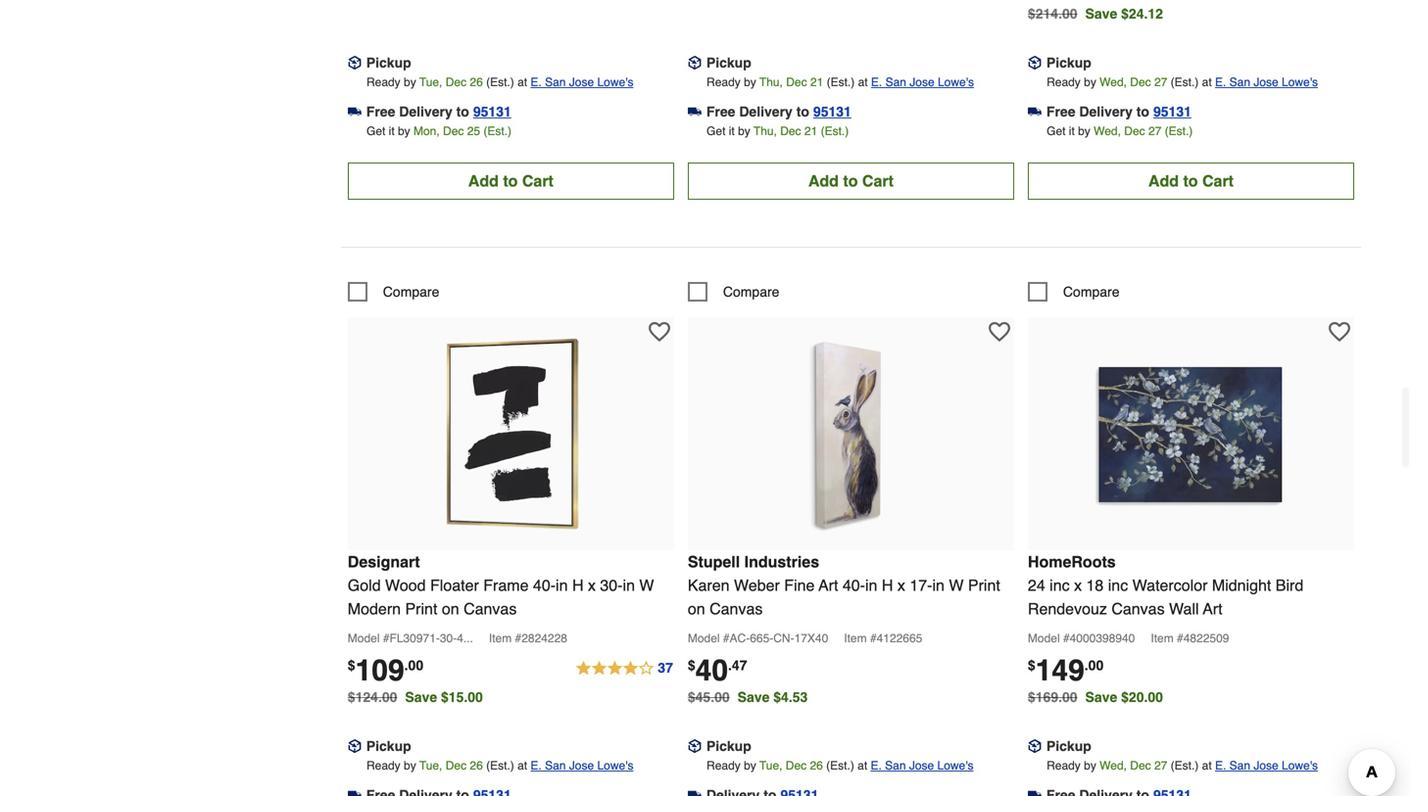Task type: describe. For each thing, give the bounding box(es) containing it.
149
[[1036, 654, 1085, 688]]

ac-
[[730, 632, 750, 646]]

floater
[[430, 577, 479, 595]]

stupell industries karen weber fine art 40-in h x 17-in w print on canvas
[[688, 553, 1000, 618]]

add to cart for second "add to cart" button from the left
[[808, 172, 894, 190]]

$24.12
[[1121, 6, 1163, 21]]

compare for 5001979791 element
[[723, 284, 780, 300]]

x inside the homeroots 24 inc x 18 inc watercolor midnight bird rendevouz canvas wall art
[[1074, 577, 1082, 595]]

95131 for mon, dec 25
[[473, 104, 511, 119]]

frame
[[483, 577, 529, 595]]

h inside 'designart gold wood floater frame 40-in h x 30-in w modern print on canvas'
[[572, 577, 584, 595]]

delivery for thu,
[[739, 104, 793, 119]]

$45.00
[[688, 690, 730, 705]]

canvas inside the homeroots 24 inc x 18 inc watercolor midnight bird rendevouz canvas wall art
[[1112, 600, 1165, 618]]

art inside stupell industries karen weber fine art 40-in h x 17-in w print on canvas
[[819, 577, 838, 595]]

$45.00 save $4.53
[[688, 690, 808, 705]]

0 vertical spatial 27
[[1154, 75, 1167, 89]]

rendevouz
[[1028, 600, 1107, 618]]

1 vertical spatial wed,
[[1094, 124, 1121, 138]]

mon,
[[414, 124, 440, 138]]

item for inc
[[1151, 632, 1174, 646]]

to up get it by wed, dec 27 (est.)
[[1137, 104, 1149, 119]]

4...
[[457, 632, 473, 646]]

designart gold wood floater frame 40-in h x 30-in w modern print on canvas
[[348, 553, 654, 618]]

37
[[658, 660, 673, 676]]

item #4822509 button
[[1151, 629, 1241, 653]]

3 in from the left
[[865, 577, 878, 595]]

homeroots
[[1028, 553, 1116, 571]]

$ 149 .00
[[1028, 654, 1104, 688]]

save for save $20.00
[[1085, 690, 1117, 705]]

17-
[[910, 577, 932, 595]]

26 for pickup image associated with get it by mon, dec 25 (est.)
[[470, 75, 483, 89]]

# for homeroots 24 inc x 18 inc watercolor midnight bird rendevouz canvas wall art
[[1063, 632, 1070, 646]]

$ 109 .00
[[348, 654, 423, 688]]

designart gold wood floater frame 40-in h x 30-in w modern print on canvas image
[[403, 327, 619, 543]]

item #4122665 button
[[844, 629, 934, 653]]

bird
[[1276, 577, 1304, 595]]

$169.00 save $20.00
[[1028, 690, 1163, 705]]

4 in from the left
[[932, 577, 945, 595]]

item #2824228 button
[[489, 629, 579, 653]]

ready up get it by mon, dec 25 (est.)
[[366, 75, 400, 89]]

canvas for floater
[[464, 600, 517, 618]]

print for modern
[[405, 600, 437, 618]]

stupell industries karen weber fine art 40-in h x 17-in w print on canvas image
[[743, 327, 959, 543]]

model for homeroots 24 inc x 18 inc watercolor midnight bird rendevouz canvas wall art
[[1028, 632, 1060, 646]]

pickup image for ready by wed, dec 27 (est.) at e. san jose lowe's
[[1028, 740, 1042, 754]]

item for 40-
[[489, 632, 512, 646]]

1 vertical spatial 27
[[1148, 124, 1162, 138]]

2 in from the left
[[623, 577, 635, 595]]

5001979791 element
[[688, 282, 780, 302]]

37 button
[[575, 657, 674, 681]]

$20.00
[[1121, 690, 1163, 705]]

665-
[[750, 632, 773, 646]]

pickup up get it by mon, dec 25 (est.)
[[366, 55, 411, 70]]

95131 button for thu, dec 21
[[813, 102, 851, 121]]

watercolor
[[1132, 577, 1208, 595]]

pickup image for get it by mon, dec 25 (est.)
[[348, 56, 361, 70]]

cart for second "add to cart" button from the left
[[862, 172, 894, 190]]

24
[[1028, 577, 1045, 595]]

homeroots 24 inc x 18 inc watercolor midnight bird rendevouz canvas wall art
[[1028, 553, 1304, 618]]

to up 25
[[456, 104, 469, 119]]

1 vertical spatial thu,
[[754, 124, 777, 138]]

homeroots 24 inc x 18 inc watercolor midnight bird rendevouz canvas wall art image
[[1083, 327, 1299, 543]]

0 horizontal spatial 30-
[[440, 632, 457, 646]]

tue, down $4.53
[[759, 759, 782, 773]]

0 vertical spatial wed,
[[1100, 75, 1127, 89]]

5014096631 element
[[1028, 282, 1120, 302]]

$ for 149
[[1028, 658, 1036, 674]]

fl30971-
[[390, 632, 440, 646]]

$214.00 save $24.12
[[1028, 6, 1163, 21]]

weber
[[734, 577, 780, 595]]

actual price $40.47 element
[[688, 654, 747, 688]]

cart for 1st "add to cart" button from the right
[[1202, 172, 1234, 190]]

$124.00
[[348, 690, 397, 705]]

truck filled image for ready by tue, dec 26 (est.) at e. san jose lowe's
[[348, 789, 361, 797]]

40
[[695, 654, 728, 688]]

save for save $15.00
[[405, 690, 437, 705]]

$ for 109
[[348, 658, 355, 674]]

fine
[[784, 577, 815, 595]]

canvas for weber
[[710, 600, 763, 618]]

ready down $45.00
[[707, 759, 741, 773]]

tue, up the mon,
[[419, 75, 442, 89]]

gold
[[348, 577, 381, 595]]

midnight
[[1212, 577, 1271, 595]]

pickup down the $124.00
[[366, 739, 411, 754]]

karen
[[688, 577, 730, 595]]

w inside 'designart gold wood floater frame 40-in h x 30-in w modern print on canvas'
[[639, 577, 654, 595]]

to down get it by wed, dec 27 (est.)
[[1183, 172, 1198, 190]]

cn-
[[773, 632, 794, 646]]

it for wed, dec 27
[[1069, 124, 1075, 138]]

pickup down "$214.00"
[[1047, 55, 1092, 70]]

pickup image for get it by thu, dec 21 (est.)
[[688, 56, 702, 70]]

was price $214.00 element
[[1028, 1, 1085, 21]]

ready by tue, dec 26 (est.) at e. san jose lowe's for pickup image associated with get it by mon, dec 25 (est.)
[[366, 75, 633, 89]]

95131 button for mon, dec 25
[[473, 102, 511, 121]]

#4822509
[[1177, 632, 1229, 646]]

ready by tue, dec 26 (est.) at e. san jose lowe's down $15.00
[[366, 759, 633, 773]]

#2824228
[[515, 632, 567, 646]]

# for stupell industries karen weber fine art 40-in h x 17-in w print on canvas
[[723, 632, 730, 646]]

# for designart gold wood floater frame 40-in h x 30-in w modern print on canvas
[[383, 632, 390, 646]]

$214.00
[[1028, 6, 1077, 21]]

item #2824228
[[489, 632, 567, 646]]

truck filled image for get it by thu, dec 21 (est.)
[[688, 105, 702, 119]]

4000398940
[[1070, 632, 1135, 646]]

free delivery to 95131 for thu,
[[706, 104, 851, 119]]

stupell
[[688, 553, 740, 571]]

2 inc from the left
[[1108, 577, 1128, 595]]

1 inc from the left
[[1050, 577, 1070, 595]]

30- inside 'designart gold wood floater frame 40-in h x 30-in w modern print on canvas'
[[600, 577, 623, 595]]

free for get it by mon, dec 25 (est.)
[[366, 104, 395, 119]]

$4.53
[[773, 690, 808, 705]]

.00 for 109
[[404, 658, 423, 674]]

modern
[[348, 600, 401, 618]]

it for mon, dec 25
[[389, 124, 395, 138]]



Task type: locate. For each thing, give the bounding box(es) containing it.
0 horizontal spatial add
[[468, 172, 499, 190]]

art right fine on the right bottom
[[819, 577, 838, 595]]

inc right 18 at bottom right
[[1108, 577, 1128, 595]]

delivery up the mon,
[[399, 104, 452, 119]]

tue, down $124.00 save $15.00
[[419, 759, 442, 773]]

1 on from the left
[[442, 600, 459, 618]]

e. san jose lowe's button
[[531, 72, 633, 92], [871, 72, 974, 92], [1215, 72, 1318, 92], [531, 756, 633, 776], [871, 756, 974, 776], [1215, 756, 1318, 776]]

$ up the $124.00
[[348, 658, 355, 674]]

w inside stupell industries karen weber fine art 40-in h x 17-in w print on canvas
[[949, 577, 964, 595]]

add down 25
[[468, 172, 499, 190]]

model # fl30971-30-4...
[[348, 632, 473, 646]]

3 free delivery to 95131 from the left
[[1047, 104, 1192, 119]]

free up get it by thu, dec 21 (est.)
[[706, 104, 735, 119]]

2 add to cart from the left
[[808, 172, 894, 190]]

26
[[470, 75, 483, 89], [470, 759, 483, 773], [810, 759, 823, 773]]

3 compare from the left
[[1063, 284, 1120, 300]]

3 model from the left
[[1028, 632, 1060, 646]]

3 add to cart from the left
[[1148, 172, 1234, 190]]

h
[[572, 577, 584, 595], [882, 577, 893, 595]]

canvas
[[464, 600, 517, 618], [710, 600, 763, 618], [1112, 600, 1165, 618]]

95131
[[473, 104, 511, 119], [813, 104, 851, 119], [1153, 104, 1192, 119]]

save left $20.00
[[1085, 690, 1117, 705]]

2 horizontal spatial item
[[1151, 632, 1174, 646]]

1 horizontal spatial get
[[707, 124, 726, 138]]

x inside stupell industries karen weber fine art 40-in h x 17-in w print on canvas
[[898, 577, 905, 595]]

17x40
[[794, 632, 828, 646]]

18
[[1086, 577, 1104, 595]]

1003311526 element
[[348, 282, 439, 302]]

model # ac-665-cn-17x40
[[688, 632, 828, 646]]

compare for 5014096631 element
[[1063, 284, 1120, 300]]

ready by tue, dec 26 (est.) at e. san jose lowe's up 25
[[366, 75, 633, 89]]

3 it from the left
[[1069, 124, 1075, 138]]

1 horizontal spatial art
[[1203, 600, 1223, 618]]

0 horizontal spatial item
[[489, 632, 512, 646]]

get for get it by mon, dec 25 (est.)
[[366, 124, 385, 138]]

w right 17-
[[949, 577, 964, 595]]

free delivery to 95131 up get it by wed, dec 27 (est.)
[[1047, 104, 1192, 119]]

$124.00 save $15.00
[[348, 690, 483, 705]]

print
[[968, 577, 1000, 595], [405, 600, 437, 618]]

2 get from the left
[[707, 124, 726, 138]]

1 w from the left
[[639, 577, 654, 595]]

heart outline image
[[649, 321, 670, 343], [1329, 321, 1350, 343]]

26 for ready by tue, dec 26 (est.) at e. san jose lowe's's pickup icon
[[810, 759, 823, 773]]

0 horizontal spatial 95131 button
[[473, 102, 511, 121]]

3 $ from the left
[[1028, 658, 1036, 674]]

$ up $169.00
[[1028, 658, 1036, 674]]

canvas down the watercolor
[[1112, 600, 1165, 618]]

(est.)
[[486, 75, 514, 89], [827, 75, 855, 89], [1171, 75, 1199, 89], [484, 124, 512, 138], [821, 124, 849, 138], [1165, 124, 1193, 138], [486, 759, 514, 773], [826, 759, 854, 773], [1171, 759, 1199, 773]]

on inside stupell industries karen weber fine art 40-in h x 17-in w print on canvas
[[688, 600, 705, 618]]

1 horizontal spatial free
[[706, 104, 735, 119]]

free delivery to 95131 for mon,
[[366, 104, 511, 119]]

1 horizontal spatial 95131
[[813, 104, 851, 119]]

it for thu, dec 21
[[729, 124, 735, 138]]

$
[[348, 658, 355, 674], [688, 658, 695, 674], [1028, 658, 1036, 674]]

21
[[810, 75, 823, 89], [804, 124, 818, 138]]

0 vertical spatial 30-
[[600, 577, 623, 595]]

get
[[366, 124, 385, 138], [707, 124, 726, 138], [1047, 124, 1066, 138]]

truck filled image
[[348, 105, 361, 119], [348, 789, 361, 797], [1028, 789, 1042, 797]]

0 horizontal spatial delivery
[[399, 104, 452, 119]]

0 horizontal spatial print
[[405, 600, 437, 618]]

lowe's
[[597, 75, 633, 89], [938, 75, 974, 89], [1282, 75, 1318, 89], [597, 759, 633, 773], [937, 759, 974, 773], [1282, 759, 1318, 773]]

it
[[389, 124, 395, 138], [729, 124, 735, 138], [1069, 124, 1075, 138]]

2 pickup image from the left
[[1028, 740, 1042, 754]]

3 # from the left
[[1063, 632, 1070, 646]]

1 horizontal spatial pickup image
[[1028, 740, 1042, 754]]

delivery up get it by wed, dec 27 (est.)
[[1079, 104, 1133, 119]]

san
[[545, 75, 566, 89], [885, 75, 906, 89], [1230, 75, 1250, 89], [545, 759, 566, 773], [885, 759, 906, 773], [1230, 759, 1250, 773]]

2 horizontal spatial canvas
[[1112, 600, 1165, 618]]

on down floater
[[442, 600, 459, 618]]

compare inside 1003311526 element
[[383, 284, 439, 300]]

2 horizontal spatial 95131
[[1153, 104, 1192, 119]]

1 add to cart from the left
[[468, 172, 554, 190]]

1 95131 button from the left
[[473, 102, 511, 121]]

1 horizontal spatial item
[[844, 632, 867, 646]]

designart
[[348, 553, 420, 571]]

1 horizontal spatial #
[[723, 632, 730, 646]]

1 horizontal spatial add to cart
[[808, 172, 894, 190]]

1 horizontal spatial inc
[[1108, 577, 1128, 595]]

x left 18 at bottom right
[[1074, 577, 1082, 595]]

3 x from the left
[[1074, 577, 1082, 595]]

w
[[639, 577, 654, 595], [949, 577, 964, 595]]

1 horizontal spatial 95131 button
[[813, 102, 851, 121]]

2 model from the left
[[688, 632, 720, 646]]

was price $169.00 element
[[1028, 685, 1085, 705]]

was price $124.00 element
[[348, 685, 405, 705]]

1 horizontal spatial add to cart button
[[688, 163, 1014, 200]]

4 stars image
[[575, 657, 674, 681]]

1 horizontal spatial w
[[949, 577, 964, 595]]

.00 inside $ 109 .00
[[404, 658, 423, 674]]

model # 4000398940
[[1028, 632, 1135, 646]]

actual price $149.00 element
[[1028, 654, 1104, 688]]

by
[[404, 75, 416, 89], [744, 75, 756, 89], [1084, 75, 1096, 89], [398, 124, 410, 138], [738, 124, 750, 138], [1078, 124, 1091, 138], [404, 759, 416, 773], [744, 759, 756, 773], [1084, 759, 1096, 773]]

art
[[819, 577, 838, 595], [1203, 600, 1223, 618]]

add for second "add to cart" button from the left
[[808, 172, 839, 190]]

2 .00 from the left
[[1085, 658, 1104, 674]]

to up get it by thu, dec 21 (est.)
[[796, 104, 809, 119]]

1 vertical spatial 30-
[[440, 632, 457, 646]]

30- down floater
[[440, 632, 457, 646]]

95131 up get it by wed, dec 27 (est.)
[[1153, 104, 1192, 119]]

ready by tue, dec 26 (est.) at e. san jose lowe's
[[366, 75, 633, 89], [366, 759, 633, 773], [707, 759, 974, 773]]

cart
[[522, 172, 554, 190], [862, 172, 894, 190], [1202, 172, 1234, 190]]

free delivery to 95131 up get it by mon, dec 25 (est.)
[[366, 104, 511, 119]]

2 x from the left
[[898, 577, 905, 595]]

add to cart button down 25
[[348, 163, 674, 200]]

0 horizontal spatial 95131
[[473, 104, 511, 119]]

$169.00
[[1028, 690, 1077, 705]]

on for wood
[[442, 600, 459, 618]]

pickup image
[[348, 56, 361, 70], [688, 56, 702, 70], [1028, 56, 1042, 70], [348, 740, 361, 754]]

free delivery to 95131 up get it by thu, dec 21 (est.)
[[706, 104, 851, 119]]

wall
[[1169, 600, 1199, 618]]

.00 for 149
[[1085, 658, 1104, 674]]

1 in from the left
[[556, 577, 568, 595]]

2 $ from the left
[[688, 658, 695, 674]]

2 compare from the left
[[723, 284, 780, 300]]

to down get it by thu, dec 21 (est.)
[[843, 172, 858, 190]]

0 vertical spatial art
[[819, 577, 838, 595]]

1 horizontal spatial model
[[688, 632, 720, 646]]

40- right fine on the right bottom
[[843, 577, 865, 595]]

0 horizontal spatial $
[[348, 658, 355, 674]]

print inside 'designart gold wood floater frame 40-in h x 30-in w modern print on canvas'
[[405, 600, 437, 618]]

dec
[[446, 75, 467, 89], [786, 75, 807, 89], [1130, 75, 1151, 89], [443, 124, 464, 138], [780, 124, 801, 138], [1124, 124, 1145, 138], [446, 759, 467, 773], [786, 759, 807, 773], [1130, 759, 1151, 773]]

0 horizontal spatial x
[[588, 577, 596, 595]]

2 it from the left
[[729, 124, 735, 138]]

add to cart down get it by thu, dec 21 (est.)
[[808, 172, 894, 190]]

# down rendevouz
[[1063, 632, 1070, 646]]

95131 up 25
[[473, 104, 511, 119]]

industries
[[744, 553, 819, 571]]

free
[[366, 104, 395, 119], [706, 104, 735, 119], [1047, 104, 1076, 119]]

2 cart from the left
[[862, 172, 894, 190]]

compare inside 5001979791 element
[[723, 284, 780, 300]]

in left 17-
[[865, 577, 878, 595]]

0 horizontal spatial inc
[[1050, 577, 1070, 595]]

3 cart from the left
[[1202, 172, 1234, 190]]

2 vertical spatial 27
[[1154, 759, 1167, 773]]

add to cart button
[[348, 163, 674, 200], [688, 163, 1014, 200], [1028, 163, 1354, 200]]

on inside 'designart gold wood floater frame 40-in h x 30-in w modern print on canvas'
[[442, 600, 459, 618]]

delivery for wed,
[[1079, 104, 1133, 119]]

save left $24.12
[[1085, 6, 1117, 21]]

2 add to cart button from the left
[[688, 163, 1014, 200]]

3 free from the left
[[1047, 104, 1076, 119]]

add down get it by wed, dec 27 (est.)
[[1148, 172, 1179, 190]]

1 heart outline image from the left
[[649, 321, 670, 343]]

.00 down 4000398940
[[1085, 658, 1104, 674]]

2 horizontal spatial get
[[1047, 124, 1066, 138]]

cart for third "add to cart" button from the right
[[522, 172, 554, 190]]

model for stupell industries karen weber fine art 40-in h x 17-in w print on canvas
[[688, 632, 720, 646]]

$ 40 .47
[[688, 654, 747, 688]]

3 canvas from the left
[[1112, 600, 1165, 618]]

art right wall
[[1203, 600, 1223, 618]]

1 free from the left
[[366, 104, 395, 119]]

.47
[[728, 658, 747, 674]]

canvas down the "frame"
[[464, 600, 517, 618]]

truck filled image for ready by wed, dec 27 (est.) at e. san jose lowe's
[[1028, 789, 1042, 797]]

2 horizontal spatial free delivery to 95131
[[1047, 104, 1192, 119]]

1 delivery from the left
[[399, 104, 452, 119]]

art inside the homeroots 24 inc x 18 inc watercolor midnight bird rendevouz canvas wall art
[[1203, 600, 1223, 618]]

h inside stupell industries karen weber fine art 40-in h x 17-in w print on canvas
[[882, 577, 893, 595]]

to
[[456, 104, 469, 119], [796, 104, 809, 119], [1137, 104, 1149, 119], [503, 172, 518, 190], [843, 172, 858, 190], [1183, 172, 1198, 190]]

21 down ready by thu, dec 21 (est.) at e. san jose lowe's
[[804, 124, 818, 138]]

2 # from the left
[[723, 632, 730, 646]]

2 w from the left
[[949, 577, 964, 595]]

1 x from the left
[[588, 577, 596, 595]]

0 horizontal spatial add to cart
[[468, 172, 554, 190]]

0 horizontal spatial get
[[366, 124, 385, 138]]

95131 for thu, dec 21
[[813, 104, 851, 119]]

95131 button up get it by wed, dec 27 (est.)
[[1153, 102, 1192, 121]]

1 add to cart button from the left
[[348, 163, 674, 200]]

canvas up ac-
[[710, 600, 763, 618]]

1 compare from the left
[[383, 284, 439, 300]]

1 .00 from the left
[[404, 658, 423, 674]]

get it by thu, dec 21 (est.)
[[707, 124, 849, 138]]

1 horizontal spatial h
[[882, 577, 893, 595]]

compare inside 5014096631 element
[[1063, 284, 1120, 300]]

thu, up get it by thu, dec 21 (est.)
[[759, 75, 783, 89]]

0 horizontal spatial free
[[366, 104, 395, 119]]

thu,
[[759, 75, 783, 89], [754, 124, 777, 138]]

0 horizontal spatial heart outline image
[[649, 321, 670, 343]]

pickup down the $45.00 save $4.53
[[706, 739, 751, 754]]

add
[[468, 172, 499, 190], [808, 172, 839, 190], [1148, 172, 1179, 190]]

delivery
[[399, 104, 452, 119], [739, 104, 793, 119], [1079, 104, 1133, 119]]

pickup image
[[688, 740, 702, 754], [1028, 740, 1042, 754]]

2 horizontal spatial model
[[1028, 632, 1060, 646]]

pickup image for get it by wed, dec 27 (est.)
[[1028, 56, 1042, 70]]

thu, down ready by thu, dec 21 (est.) at e. san jose lowe's
[[754, 124, 777, 138]]

1 pickup image from the left
[[688, 740, 702, 754]]

1 canvas from the left
[[464, 600, 517, 618]]

add to cart button down get it by thu, dec 21 (est.)
[[688, 163, 1014, 200]]

0 horizontal spatial pickup image
[[688, 740, 702, 754]]

2 horizontal spatial add
[[1148, 172, 1179, 190]]

21 up get it by thu, dec 21 (est.)
[[810, 75, 823, 89]]

2 h from the left
[[882, 577, 893, 595]]

1 free delivery to 95131 from the left
[[366, 104, 511, 119]]

free up get it by wed, dec 27 (est.)
[[1047, 104, 1076, 119]]

2 horizontal spatial free
[[1047, 104, 1076, 119]]

.00 inside $ 149 .00
[[1085, 658, 1104, 674]]

item for art
[[844, 632, 867, 646]]

h up item #2824228 button
[[572, 577, 584, 595]]

2 item from the left
[[844, 632, 867, 646]]

in right the "frame"
[[556, 577, 568, 595]]

2 on from the left
[[688, 600, 705, 618]]

2 add from the left
[[808, 172, 839, 190]]

1 model from the left
[[348, 632, 380, 646]]

pickup down $169.00
[[1047, 739, 1092, 754]]

3 delivery from the left
[[1079, 104, 1133, 119]]

40-
[[533, 577, 556, 595], [843, 577, 865, 595]]

3 add to cart button from the left
[[1028, 163, 1354, 200]]

0 vertical spatial 21
[[810, 75, 823, 89]]

model up 40
[[688, 632, 720, 646]]

add to cart
[[468, 172, 554, 190], [808, 172, 894, 190], [1148, 172, 1234, 190]]

heart outline image
[[989, 321, 1010, 343]]

get it by wed, dec 27 (est.)
[[1047, 124, 1193, 138]]

2 heart outline image from the left
[[1329, 321, 1350, 343]]

27
[[1154, 75, 1167, 89], [1148, 124, 1162, 138], [1154, 759, 1167, 773]]

0 horizontal spatial .00
[[404, 658, 423, 674]]

2 horizontal spatial 95131 button
[[1153, 102, 1192, 121]]

1 get from the left
[[366, 124, 385, 138]]

0 horizontal spatial canvas
[[464, 600, 517, 618]]

1 item from the left
[[489, 632, 512, 646]]

get it by mon, dec 25 (est.)
[[366, 124, 512, 138]]

2 horizontal spatial add to cart button
[[1028, 163, 1354, 200]]

3 add from the left
[[1148, 172, 1179, 190]]

0 vertical spatial print
[[968, 577, 1000, 595]]

was price $45.00 element
[[688, 685, 738, 705]]

1 horizontal spatial print
[[968, 577, 1000, 595]]

ready by wed, dec 27 (est.) at e. san jose lowe's down $20.00
[[1047, 759, 1318, 773]]

1 horizontal spatial x
[[898, 577, 905, 595]]

x left 17-
[[898, 577, 905, 595]]

delivery up get it by thu, dec 21 (est.)
[[739, 104, 793, 119]]

1 horizontal spatial 30-
[[600, 577, 623, 595]]

2 canvas from the left
[[710, 600, 763, 618]]

40- inside 'designart gold wood floater frame 40-in h x 30-in w modern print on canvas'
[[533, 577, 556, 595]]

1 horizontal spatial on
[[688, 600, 705, 618]]

compare for 1003311526 element
[[383, 284, 439, 300]]

# down the modern at the left bottom of page
[[383, 632, 390, 646]]

add to cart down get it by wed, dec 27 (est.)
[[1148, 172, 1234, 190]]

$ inside $ 149 .00
[[1028, 658, 1036, 674]]

2 vertical spatial wed,
[[1100, 759, 1127, 773]]

0 horizontal spatial w
[[639, 577, 654, 595]]

item down wall
[[1151, 632, 1174, 646]]

0 vertical spatial thu,
[[759, 75, 783, 89]]

1 horizontal spatial compare
[[723, 284, 780, 300]]

2 95131 from the left
[[813, 104, 851, 119]]

ready
[[366, 75, 400, 89], [707, 75, 741, 89], [1047, 75, 1081, 89], [366, 759, 400, 773], [707, 759, 741, 773], [1047, 759, 1081, 773]]

ready by tue, dec 26 (est.) at e. san jose lowe's for ready by tue, dec 26 (est.) at e. san jose lowe's's pickup icon
[[707, 759, 974, 773]]

30- up 4 stars image
[[600, 577, 623, 595]]

95131 down ready by thu, dec 21 (est.) at e. san jose lowe's
[[813, 104, 851, 119]]

#
[[383, 632, 390, 646], [723, 632, 730, 646], [1063, 632, 1070, 646]]

2 horizontal spatial #
[[1063, 632, 1070, 646]]

in left 'karen'
[[623, 577, 635, 595]]

item
[[489, 632, 512, 646], [844, 632, 867, 646], [1151, 632, 1174, 646]]

0 horizontal spatial free delivery to 95131
[[366, 104, 511, 119]]

0 vertical spatial ready by wed, dec 27 (est.) at e. san jose lowe's
[[1047, 75, 1318, 89]]

1 vertical spatial print
[[405, 600, 437, 618]]

0 horizontal spatial model
[[348, 632, 380, 646]]

0 horizontal spatial on
[[442, 600, 459, 618]]

jose
[[569, 75, 594, 89], [910, 75, 935, 89], [1254, 75, 1279, 89], [569, 759, 594, 773], [909, 759, 934, 773], [1254, 759, 1279, 773]]

2 horizontal spatial x
[[1074, 577, 1082, 595]]

print for w
[[968, 577, 1000, 595]]

ready down $169.00
[[1047, 759, 1081, 773]]

2 40- from the left
[[843, 577, 865, 595]]

save left $15.00
[[405, 690, 437, 705]]

1 horizontal spatial free delivery to 95131
[[706, 104, 851, 119]]

pickup image for ready by tue, dec 26 (est.) at e. san jose lowe's
[[688, 740, 702, 754]]

1 vertical spatial ready by wed, dec 27 (est.) at e. san jose lowe's
[[1047, 759, 1318, 773]]

w left 'karen'
[[639, 577, 654, 595]]

2 free from the left
[[706, 104, 735, 119]]

30-
[[600, 577, 623, 595], [440, 632, 457, 646]]

item right 4...
[[489, 632, 512, 646]]

0 horizontal spatial add to cart button
[[348, 163, 674, 200]]

2 ready by wed, dec 27 (est.) at e. san jose lowe's from the top
[[1047, 759, 1318, 773]]

1 # from the left
[[383, 632, 390, 646]]

1 horizontal spatial add
[[808, 172, 839, 190]]

0 horizontal spatial compare
[[383, 284, 439, 300]]

add to cart for 1st "add to cart" button from the right
[[1148, 172, 1234, 190]]

ready by tue, dec 26 (est.) at e. san jose lowe's down $4.53
[[707, 759, 974, 773]]

add to cart button down get it by wed, dec 27 (est.)
[[1028, 163, 1354, 200]]

model up 149
[[1028, 632, 1060, 646]]

inc right the 24
[[1050, 577, 1070, 595]]

25
[[467, 124, 480, 138]]

$15.00
[[441, 690, 483, 705]]

2 horizontal spatial cart
[[1202, 172, 1234, 190]]

get for get it by wed, dec 27 (est.)
[[1047, 124, 1066, 138]]

canvas inside 'designart gold wood floater frame 40-in h x 30-in w modern print on canvas'
[[464, 600, 517, 618]]

3 95131 button from the left
[[1153, 102, 1192, 121]]

delivery for mon,
[[399, 104, 452, 119]]

2 95131 button from the left
[[813, 102, 851, 121]]

model
[[348, 632, 380, 646], [688, 632, 720, 646], [1028, 632, 1060, 646]]

ready down "$214.00"
[[1047, 75, 1081, 89]]

model down the modern at the left bottom of page
[[348, 632, 380, 646]]

x
[[588, 577, 596, 595], [898, 577, 905, 595], [1074, 577, 1082, 595]]

3 get from the left
[[1047, 124, 1066, 138]]

on down 'karen'
[[688, 600, 705, 618]]

print inside stupell industries karen weber fine art 40-in h x 17-in w print on canvas
[[968, 577, 1000, 595]]

on
[[442, 600, 459, 618], [688, 600, 705, 618]]

truck filled image for get it by wed, dec 27 (est.)
[[1028, 105, 1042, 119]]

1 add from the left
[[468, 172, 499, 190]]

wood
[[385, 577, 426, 595]]

2 horizontal spatial add to cart
[[1148, 172, 1234, 190]]

3 95131 from the left
[[1153, 104, 1192, 119]]

compare
[[383, 284, 439, 300], [723, 284, 780, 300], [1063, 284, 1120, 300]]

95131 button down ready by thu, dec 21 (est.) at e. san jose lowe's
[[813, 102, 851, 121]]

ready by wed, dec 27 (est.) at e. san jose lowe's
[[1047, 75, 1318, 89], [1047, 759, 1318, 773]]

ready down the $124.00
[[366, 759, 400, 773]]

in up item #4122665 button
[[932, 577, 945, 595]]

to down get it by mon, dec 25 (est.)
[[503, 172, 518, 190]]

wed,
[[1100, 75, 1127, 89], [1094, 124, 1121, 138], [1100, 759, 1127, 773]]

1 horizontal spatial .00
[[1085, 658, 1104, 674]]

1 h from the left
[[572, 577, 584, 595]]

95131 button up 25
[[473, 102, 511, 121]]

on for karen
[[688, 600, 705, 618]]

print left the 24
[[968, 577, 1000, 595]]

95131 button
[[473, 102, 511, 121], [813, 102, 851, 121], [1153, 102, 1192, 121]]

get for get it by thu, dec 21 (est.)
[[707, 124, 726, 138]]

item #4822509
[[1151, 632, 1229, 646]]

1 horizontal spatial cart
[[862, 172, 894, 190]]

x inside 'designart gold wood floater frame 40-in h x 30-in w modern print on canvas'
[[588, 577, 596, 595]]

free for get it by wed, dec 27 (est.)
[[1047, 104, 1076, 119]]

# up .47
[[723, 632, 730, 646]]

0 horizontal spatial 40-
[[533, 577, 556, 595]]

1 95131 from the left
[[473, 104, 511, 119]]

pickup image down $169.00
[[1028, 740, 1042, 754]]

95131 button for wed, dec 27
[[1153, 102, 1192, 121]]

canvas inside stupell industries karen weber fine art 40-in h x 17-in w print on canvas
[[710, 600, 763, 618]]

$ for 40
[[688, 658, 695, 674]]

ready by wed, dec 27 (est.) at e. san jose lowe's up get it by wed, dec 27 (est.)
[[1047, 75, 1318, 89]]

x right the "frame"
[[588, 577, 596, 595]]

95131 for wed, dec 27
[[1153, 104, 1192, 119]]

0 horizontal spatial h
[[572, 577, 584, 595]]

pickup up get it by thu, dec 21 (est.)
[[706, 55, 751, 70]]

109
[[355, 654, 404, 688]]

free up get it by mon, dec 25 (est.)
[[366, 104, 395, 119]]

add down get it by thu, dec 21 (est.)
[[808, 172, 839, 190]]

actual price $109.00 element
[[348, 654, 423, 688]]

1 horizontal spatial $
[[688, 658, 695, 674]]

add to cart down 25
[[468, 172, 554, 190]]

pickup image down $45.00
[[688, 740, 702, 754]]

2 horizontal spatial delivery
[[1079, 104, 1133, 119]]

2 horizontal spatial compare
[[1063, 284, 1120, 300]]

2 delivery from the left
[[739, 104, 793, 119]]

1 horizontal spatial delivery
[[739, 104, 793, 119]]

tue,
[[419, 75, 442, 89], [419, 759, 442, 773], [759, 759, 782, 773]]

in
[[556, 577, 568, 595], [623, 577, 635, 595], [865, 577, 878, 595], [932, 577, 945, 595]]

1 horizontal spatial 40-
[[843, 577, 865, 595]]

1 horizontal spatial heart outline image
[[1329, 321, 1350, 343]]

3 item from the left
[[1151, 632, 1174, 646]]

0 horizontal spatial #
[[383, 632, 390, 646]]

1 vertical spatial 21
[[804, 124, 818, 138]]

model for designart gold wood floater frame 40-in h x 30-in w modern print on canvas
[[348, 632, 380, 646]]

1 horizontal spatial it
[[729, 124, 735, 138]]

40- right the "frame"
[[533, 577, 556, 595]]

1 $ from the left
[[348, 658, 355, 674]]

$ inside $ 40 .47
[[688, 658, 695, 674]]

.00 down fl30971-
[[404, 658, 423, 674]]

2 horizontal spatial $
[[1028, 658, 1036, 674]]

item #4122665
[[844, 632, 922, 646]]

ready by thu, dec 21 (est.) at e. san jose lowe's
[[707, 75, 974, 89]]

1 cart from the left
[[522, 172, 554, 190]]

h left 17-
[[882, 577, 893, 595]]

0 horizontal spatial art
[[819, 577, 838, 595]]

truck filled image
[[688, 105, 702, 119], [1028, 105, 1042, 119], [688, 789, 702, 797]]

print down wood
[[405, 600, 437, 618]]

1 vertical spatial art
[[1203, 600, 1223, 618]]

free for get it by thu, dec 21 (est.)
[[706, 104, 735, 119]]

2 horizontal spatial it
[[1069, 124, 1075, 138]]

1 40- from the left
[[533, 577, 556, 595]]

2 free delivery to 95131 from the left
[[706, 104, 851, 119]]

save
[[1085, 6, 1117, 21], [405, 690, 437, 705], [738, 690, 770, 705], [1085, 690, 1117, 705]]

item left #4122665
[[844, 632, 867, 646]]

add for 1st "add to cart" button from the right
[[1148, 172, 1179, 190]]

0 horizontal spatial cart
[[522, 172, 554, 190]]

inc
[[1050, 577, 1070, 595], [1108, 577, 1128, 595]]

#4122665
[[870, 632, 922, 646]]

ready up get it by thu, dec 21 (est.)
[[707, 75, 741, 89]]

1 it from the left
[[389, 124, 395, 138]]

$ inside $ 109 .00
[[348, 658, 355, 674]]

free delivery to 95131 for wed,
[[1047, 104, 1192, 119]]

1 ready by wed, dec 27 (est.) at e. san jose lowe's from the top
[[1047, 75, 1318, 89]]

add for third "add to cart" button from the right
[[468, 172, 499, 190]]

1 horizontal spatial canvas
[[710, 600, 763, 618]]

40- inside stupell industries karen weber fine art 40-in h x 17-in w print on canvas
[[843, 577, 865, 595]]

save for save $24.12
[[1085, 6, 1117, 21]]

0 horizontal spatial it
[[389, 124, 395, 138]]

$ right 37
[[688, 658, 695, 674]]

add to cart for third "add to cart" button from the right
[[468, 172, 554, 190]]

save for save $4.53
[[738, 690, 770, 705]]

save down .47
[[738, 690, 770, 705]]



Task type: vqa. For each thing, say whether or not it's contained in the screenshot.
the bottommost THU,
yes



